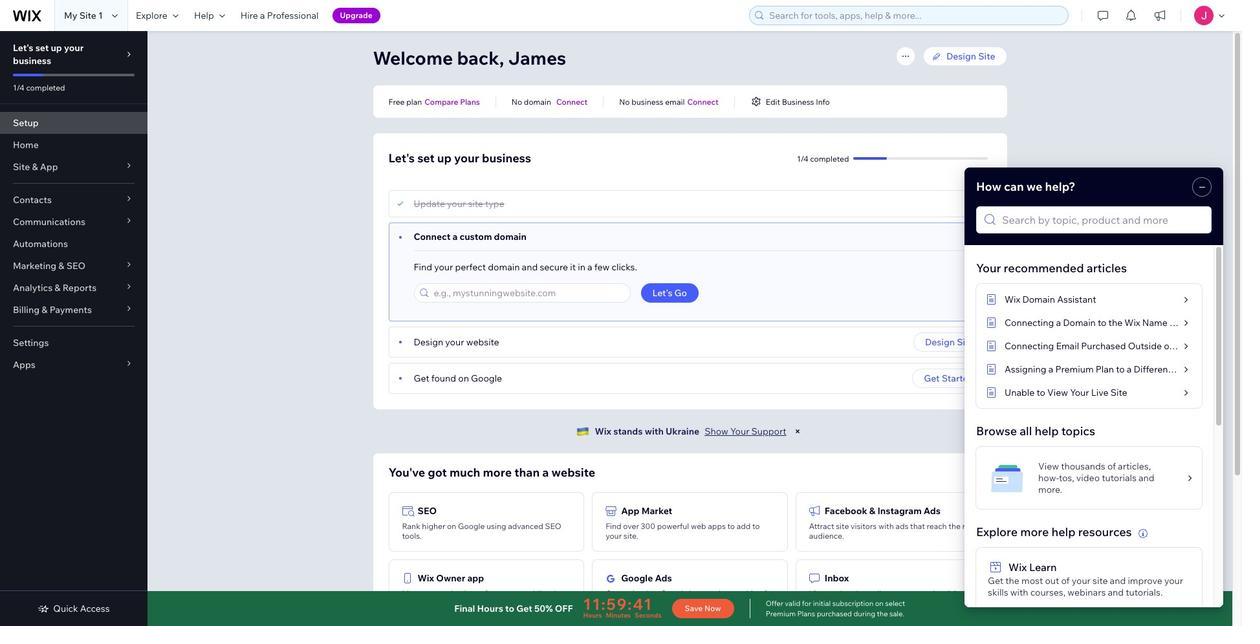 Task type: vqa. For each thing, say whether or not it's contained in the screenshot.
the & within the 'Manage your business from your mobile, chat with visitors & more.'
yes



Task type: describe. For each thing, give the bounding box(es) containing it.
wix owner app
[[418, 573, 484, 584]]

free
[[389, 97, 405, 106]]

my
[[64, 10, 77, 21]]

a left custom
[[453, 231, 458, 243]]

your down owner
[[433, 589, 450, 599]]

home link
[[0, 134, 148, 156]]

& for site
[[32, 161, 38, 173]]

site inside button
[[957, 337, 974, 348]]

upgrade
[[340, 10, 373, 20]]

let's inside the "sidebar" element
[[13, 42, 33, 54]]

using
[[487, 522, 506, 531]]

site inside attract site visitors with ads that reach the right audience.
[[836, 522, 849, 531]]

marketing & seo
[[13, 260, 86, 272]]

business
[[782, 97, 815, 106]]

50%
[[535, 603, 553, 615]]

your inside find over 300 powerful web apps to add to your site.
[[606, 531, 622, 541]]

people
[[700, 589, 725, 599]]

marketing & seo button
[[0, 255, 148, 277]]

edit business info
[[766, 97, 830, 106]]

0 vertical spatial ads
[[924, 505, 941, 517]]

save
[[685, 604, 703, 614]]

your left the "perfect"
[[434, 261, 453, 273]]

contacts button
[[0, 189, 148, 211]]

Search for tools, apps, help & more... field
[[766, 6, 1065, 25]]

type
[[485, 198, 505, 210]]

explore
[[136, 10, 168, 21]]

& inside view and reply to all messages and activity via email, chat & more.
[[850, 599, 855, 608]]

the inside attract site visitors with ads that reach the right audience.
[[949, 522, 961, 531]]

your right update
[[447, 198, 466, 210]]

get found on google
[[414, 373, 502, 384]]

to inside view and reply to all messages and activity via email, chat & more.
[[864, 589, 872, 599]]

all
[[874, 589, 882, 599]]

over
[[623, 522, 639, 531]]

1 horizontal spatial completed
[[811, 154, 849, 163]]

few
[[595, 261, 610, 273]]

much
[[450, 465, 481, 480]]

go
[[675, 287, 687, 299]]

find for find your perfect domain and secure it in a few clicks.
[[414, 261, 432, 273]]

that
[[911, 522, 925, 531]]

google for found
[[471, 373, 502, 384]]

automations link
[[0, 233, 148, 255]]

get for get found on google
[[414, 373, 429, 384]]

back,
[[457, 47, 504, 69]]

your up 'get found on google'
[[445, 337, 464, 348]]

during
[[854, 610, 876, 619]]

add
[[737, 522, 751, 531]]

1 vertical spatial 1/4
[[797, 154, 809, 163]]

welcome
[[373, 47, 453, 69]]

google for higher
[[458, 522, 485, 531]]

for inside the offer valid for initial subscription on select premium plans purchased during the sale.
[[802, 599, 812, 608]]

google up noticed on the bottom
[[621, 573, 653, 584]]

connect a custom domain
[[414, 231, 527, 243]]

reports
[[63, 282, 97, 294]]

billing & payments button
[[0, 299, 148, 321]]

1 vertical spatial website
[[552, 465, 596, 480]]

help
[[194, 10, 214, 21]]

you've
[[389, 465, 425, 480]]

custom
[[460, 231, 492, 243]]

let's go button
[[641, 283, 699, 303]]

home
[[13, 139, 39, 151]]

noticed
[[621, 589, 648, 599]]

rank
[[402, 522, 420, 531]]

more. inside view and reply to all messages and activity via email, chat & more.
[[857, 599, 878, 608]]

more
[[483, 465, 512, 480]]

find your perfect domain and secure it in a few clicks.
[[414, 261, 637, 273]]

compare
[[425, 97, 459, 106]]

business inside let's set up your business
[[13, 55, 51, 67]]

analytics
[[13, 282, 53, 294]]

connect link for no domain connect
[[557, 96, 588, 107]]

mobile,
[[522, 589, 548, 599]]

purchased
[[817, 610, 852, 619]]

design site inside button
[[926, 337, 974, 348]]

find over 300 powerful web apps to add to your site.
[[606, 522, 760, 541]]

setup link
[[0, 112, 148, 134]]

site inside popup button
[[13, 161, 30, 173]]

automations
[[13, 238, 68, 250]]

from
[[485, 589, 502, 599]]

a inside the hire a professional link
[[260, 10, 265, 21]]

visitors inside attract site visitors with ads that reach the right audience.
[[851, 522, 877, 531]]

ukraine
[[666, 426, 700, 438]]

to right add
[[753, 522, 760, 531]]

chat inside view and reply to all messages and activity via email, chat & more.
[[833, 599, 849, 608]]

get noticed on google by people searching for what your business offers.
[[606, 589, 775, 608]]

design down search for tools, apps, help & more... field
[[947, 50, 977, 62]]

visitors inside manage your business from your mobile, chat with visitors & more.
[[419, 599, 445, 608]]

1 horizontal spatial app
[[621, 505, 640, 517]]

up inside let's set up your business
[[51, 42, 62, 54]]

to left add
[[728, 522, 735, 531]]

site & app
[[13, 161, 58, 173]]

settings
[[13, 337, 49, 349]]

edit business info button
[[751, 96, 830, 107]]

1/4 completed inside the "sidebar" element
[[13, 83, 65, 93]]

app
[[468, 573, 484, 584]]

welcome back, james
[[373, 47, 566, 69]]

& for billing
[[42, 304, 48, 316]]

0 vertical spatial with
[[645, 426, 664, 438]]

apps button
[[0, 354, 148, 376]]

reach
[[927, 522, 947, 531]]

your up update your site type
[[454, 151, 480, 166]]

1 horizontal spatial let's
[[389, 151, 415, 166]]

& for marketing
[[58, 260, 64, 272]]

set inside let's set up your business
[[35, 42, 49, 54]]

hire
[[241, 10, 258, 21]]

email
[[665, 97, 685, 106]]

on for higher
[[447, 522, 457, 531]]

1 horizontal spatial seo
[[418, 505, 437, 517]]

for inside get noticed on google by people searching for what your business offers.
[[764, 589, 775, 599]]

free plan compare plans
[[389, 97, 480, 106]]

1 horizontal spatial connect
[[557, 97, 588, 106]]

the inside the offer valid for initial subscription on select premium plans purchased during the sale.
[[877, 610, 888, 619]]

on inside the offer valid for initial subscription on select premium plans purchased during the sale.
[[876, 599, 884, 608]]

2 horizontal spatial and
[[922, 589, 935, 599]]

james
[[508, 47, 566, 69]]

more. inside manage your business from your mobile, chat with visitors & more.
[[454, 599, 475, 608]]

minutes
[[606, 612, 631, 620]]

payments
[[50, 304, 92, 316]]

via
[[965, 589, 976, 599]]

offers.
[[677, 599, 700, 608]]

setup
[[13, 117, 39, 129]]

app market
[[621, 505, 673, 517]]

business inside get noticed on google by people searching for what your business offers.
[[643, 599, 675, 608]]

1/4 inside the "sidebar" element
[[13, 83, 24, 93]]

1 horizontal spatial set
[[418, 151, 435, 166]]

settings link
[[0, 332, 148, 354]]

connect link for no business email connect
[[688, 96, 719, 107]]

billing
[[13, 304, 40, 316]]

now
[[705, 604, 721, 614]]

owner
[[436, 573, 466, 584]]

0 horizontal spatial site
[[468, 198, 483, 210]]

view
[[810, 589, 827, 599]]

1 horizontal spatial up
[[437, 151, 452, 166]]

design site link
[[924, 47, 1007, 66]]

domain for custom
[[494, 231, 527, 243]]

e.g., mystunningwebsite.com field
[[430, 284, 626, 302]]

support
[[752, 426, 787, 438]]

no domain connect
[[512, 97, 588, 106]]

save now
[[685, 604, 721, 614]]

& for facebook
[[870, 505, 876, 517]]

google for noticed
[[661, 589, 688, 599]]

apps
[[708, 522, 726, 531]]



Task type: locate. For each thing, give the bounding box(es) containing it.
your inside get noticed on google by people searching for what your business offers.
[[625, 599, 642, 608]]

1 horizontal spatial with
[[645, 426, 664, 438]]

1 horizontal spatial chat
[[833, 599, 849, 608]]

let's set up your business down my
[[13, 42, 84, 67]]

1 vertical spatial site
[[836, 522, 849, 531]]

premium
[[766, 610, 796, 619]]

1/4 completed
[[13, 83, 65, 93], [797, 154, 849, 163]]

0 horizontal spatial 1/4
[[13, 83, 24, 93]]

1 no from the left
[[512, 97, 522, 106]]

off
[[555, 603, 573, 615]]

and
[[522, 261, 538, 273], [829, 589, 843, 599], [922, 589, 935, 599]]

view and reply to all messages and activity via email, chat & more.
[[810, 589, 976, 608]]

app down home "link"
[[40, 161, 58, 173]]

with
[[645, 426, 664, 438], [879, 522, 894, 531], [402, 599, 418, 608]]

1 vertical spatial let's set up your business
[[389, 151, 531, 166]]

0 horizontal spatial let's
[[13, 42, 33, 54]]

your left site.
[[606, 531, 622, 541]]

1 horizontal spatial wix
[[595, 426, 612, 438]]

0 vertical spatial design site
[[947, 50, 996, 62]]

domain
[[524, 97, 551, 106], [494, 231, 527, 243], [488, 261, 520, 273]]

let's inside button
[[653, 287, 673, 299]]

hours for final
[[477, 603, 504, 615]]

0 vertical spatial site
[[468, 198, 483, 210]]

site
[[468, 198, 483, 210], [836, 522, 849, 531]]

stands
[[614, 426, 643, 438]]

your inside let's set up your business
[[64, 42, 84, 54]]

wix for wix stands with ukraine show your support
[[595, 426, 612, 438]]

google right found
[[471, 373, 502, 384]]

chat up off
[[550, 589, 566, 599]]

wix for wix owner app
[[418, 573, 434, 584]]

1 horizontal spatial plans
[[798, 610, 816, 619]]

with inside attract site visitors with ads that reach the right audience.
[[879, 522, 894, 531]]

1/4
[[13, 83, 24, 93], [797, 154, 809, 163]]

1 horizontal spatial hours
[[583, 612, 602, 620]]

to left '50%'
[[506, 603, 515, 615]]

1/4 up setup
[[13, 83, 24, 93]]

& right billing
[[42, 304, 48, 316]]

1 vertical spatial design site
[[926, 337, 974, 348]]

0 horizontal spatial no
[[512, 97, 522, 106]]

manage your business from your mobile, chat with visitors & more.
[[402, 589, 566, 608]]

1 vertical spatial find
[[606, 522, 622, 531]]

2 vertical spatial seo
[[545, 522, 562, 531]]

get inside button
[[924, 373, 940, 384]]

0 horizontal spatial plans
[[460, 97, 480, 106]]

for right valid
[[802, 599, 812, 608]]

google inside get noticed on google by people searching for what your business offers.
[[661, 589, 688, 599]]

1/4 completed down info
[[797, 154, 849, 163]]

1 horizontal spatial no
[[620, 97, 630, 106]]

11:59:41
[[583, 595, 653, 614]]

wix left stands
[[595, 426, 612, 438]]

1 vertical spatial for
[[802, 599, 812, 608]]

by
[[689, 589, 698, 599]]

0 horizontal spatial with
[[402, 599, 418, 608]]

connect link down james
[[557, 96, 588, 107]]

1 vertical spatial app
[[621, 505, 640, 517]]

& down the home
[[32, 161, 38, 173]]

0 vertical spatial domain
[[524, 97, 551, 106]]

hours inside '11:59:41 hours minutes seconds'
[[583, 612, 602, 620]]

plans down valid
[[798, 610, 816, 619]]

design up found
[[414, 337, 443, 348]]

& inside manage your business from your mobile, chat with visitors & more.
[[447, 599, 452, 608]]

0 vertical spatial the
[[949, 522, 961, 531]]

0 horizontal spatial hours
[[477, 603, 504, 615]]

update your site type
[[414, 198, 505, 210]]

ads up get noticed on google by people searching for what your business offers.
[[655, 573, 672, 584]]

more. down "app"
[[454, 599, 475, 608]]

access
[[80, 603, 110, 615]]

connect right email
[[688, 97, 719, 106]]

your right what
[[625, 599, 642, 608]]

site
[[79, 10, 96, 21], [979, 50, 996, 62], [13, 161, 30, 173], [957, 337, 974, 348]]

with left final
[[402, 599, 418, 608]]

get left noticed on the bottom
[[606, 589, 619, 599]]

plans inside the offer valid for initial subscription on select premium plans purchased during the sale.
[[798, 610, 816, 619]]

on for noticed
[[650, 589, 659, 599]]

0 horizontal spatial seo
[[66, 260, 86, 272]]

get for get noticed on google by people searching for what your business offers.
[[606, 589, 619, 599]]

0 horizontal spatial ads
[[655, 573, 672, 584]]

0 vertical spatial visitors
[[851, 522, 877, 531]]

on down google ads
[[650, 589, 659, 599]]

website right than
[[552, 465, 596, 480]]

1 vertical spatial with
[[879, 522, 894, 531]]

professional
[[267, 10, 319, 21]]

and up the offer valid for initial subscription on select premium plans purchased during the sale.
[[829, 589, 843, 599]]

0 horizontal spatial chat
[[550, 589, 566, 599]]

more. up during
[[857, 599, 878, 608]]

& left reports
[[55, 282, 61, 294]]

& right facebook
[[870, 505, 876, 517]]

0 horizontal spatial connect
[[414, 231, 451, 243]]

0 horizontal spatial find
[[414, 261, 432, 273]]

1 connect link from the left
[[557, 96, 588, 107]]

hours
[[477, 603, 504, 615], [583, 612, 602, 620]]

& up analytics & reports
[[58, 260, 64, 272]]

& up during
[[850, 599, 855, 608]]

get
[[414, 373, 429, 384], [924, 373, 940, 384], [606, 589, 619, 599], [517, 603, 533, 615]]

your
[[731, 426, 750, 438]]

than
[[515, 465, 540, 480]]

0 vertical spatial 1/4 completed
[[13, 83, 65, 93]]

attract site visitors with ads that reach the right audience.
[[810, 522, 980, 541]]

no left email
[[620, 97, 630, 106]]

a right in
[[588, 261, 593, 273]]

1 horizontal spatial for
[[802, 599, 812, 608]]

select
[[886, 599, 906, 608]]

attract
[[810, 522, 835, 531]]

0 horizontal spatial and
[[522, 261, 538, 273]]

design inside button
[[926, 337, 955, 348]]

got
[[428, 465, 447, 480]]

0 vertical spatial plans
[[460, 97, 480, 106]]

business up setup
[[13, 55, 51, 67]]

business up final
[[451, 589, 483, 599]]

0 vertical spatial for
[[764, 589, 775, 599]]

1 horizontal spatial find
[[606, 522, 622, 531]]

plan
[[407, 97, 422, 106]]

a right than
[[543, 465, 549, 480]]

offer valid for initial subscription on select premium plans purchased during the sale.
[[766, 599, 906, 619]]

seo inside dropdown button
[[66, 260, 86, 272]]

2 no from the left
[[620, 97, 630, 106]]

0 horizontal spatial set
[[35, 42, 49, 54]]

1 vertical spatial plans
[[798, 610, 816, 619]]

0 horizontal spatial connect link
[[557, 96, 588, 107]]

let's go
[[653, 287, 687, 299]]

started
[[942, 373, 974, 384]]

1/4 down business
[[797, 154, 809, 163]]

compare plans link
[[425, 96, 480, 107]]

0 horizontal spatial completed
[[26, 83, 65, 93]]

on down all on the right of the page
[[876, 599, 884, 608]]

0 horizontal spatial wix
[[418, 573, 434, 584]]

google left 'by'
[[661, 589, 688, 599]]

business
[[13, 55, 51, 67], [632, 97, 664, 106], [482, 151, 531, 166], [451, 589, 483, 599], [643, 599, 675, 608]]

2 vertical spatial let's
[[653, 287, 673, 299]]

website up 'get found on google'
[[466, 337, 499, 348]]

show your support button
[[705, 426, 787, 438]]

visitors down owner
[[419, 599, 445, 608]]

sidebar element
[[0, 31, 148, 627]]

let's set up your business up update your site type
[[389, 151, 531, 166]]

and left activity
[[922, 589, 935, 599]]

300
[[641, 522, 656, 531]]

analytics & reports button
[[0, 277, 148, 299]]

on inside rank higher on google using advanced seo tools.
[[447, 522, 457, 531]]

completed up setup
[[26, 83, 65, 93]]

get left started on the right bottom of page
[[924, 373, 940, 384]]

site down facebook
[[836, 522, 849, 531]]

get left found
[[414, 373, 429, 384]]

app inside popup button
[[40, 161, 58, 173]]

0 vertical spatial app
[[40, 161, 58, 173]]

connect link right email
[[688, 96, 719, 107]]

& for analytics
[[55, 282, 61, 294]]

0 vertical spatial let's
[[13, 42, 33, 54]]

connect down update
[[414, 231, 451, 243]]

hours for 11:59:41
[[583, 612, 602, 620]]

a
[[260, 10, 265, 21], [453, 231, 458, 243], [588, 261, 593, 273], [543, 465, 549, 480]]

find inside find over 300 powerful web apps to add to your site.
[[606, 522, 622, 531]]

0 vertical spatial completed
[[26, 83, 65, 93]]

reply
[[844, 589, 863, 599]]

0 vertical spatial find
[[414, 261, 432, 273]]

business left email
[[632, 97, 664, 106]]

1 horizontal spatial let's set up your business
[[389, 151, 531, 166]]

design up get started
[[926, 337, 955, 348]]

connect link
[[557, 96, 588, 107], [688, 96, 719, 107]]

quick access button
[[38, 603, 110, 615]]

powerful
[[657, 522, 689, 531]]

0 vertical spatial seo
[[66, 260, 86, 272]]

1 vertical spatial completed
[[811, 154, 849, 163]]

ads up reach
[[924, 505, 941, 517]]

business up the seconds
[[643, 599, 675, 608]]

with down facebook & instagram ads
[[879, 522, 894, 531]]

1 horizontal spatial ads
[[924, 505, 941, 517]]

subscription
[[833, 599, 874, 608]]

domain down james
[[524, 97, 551, 106]]

seo up higher
[[418, 505, 437, 517]]

hours down from
[[477, 603, 504, 615]]

offer
[[766, 599, 784, 608]]

google left the using
[[458, 522, 485, 531]]

web
[[691, 522, 707, 531]]

seo down automations link
[[66, 260, 86, 272]]

on for found
[[458, 373, 469, 384]]

seconds
[[635, 612, 662, 620]]

visitors
[[851, 522, 877, 531], [419, 599, 445, 608]]

the left 'right'
[[949, 522, 961, 531]]

let's set up your business inside the "sidebar" element
[[13, 42, 84, 67]]

a right hire at the top of page
[[260, 10, 265, 21]]

domain right the "perfect"
[[488, 261, 520, 273]]

0 horizontal spatial the
[[877, 610, 888, 619]]

11:59:41 hours minutes seconds
[[583, 595, 662, 620]]

it
[[570, 261, 576, 273]]

ads
[[924, 505, 941, 517], [655, 573, 672, 584]]

1/4 completed up setup
[[13, 83, 65, 93]]

find left the "perfect"
[[414, 261, 432, 273]]

& left final
[[447, 599, 452, 608]]

completed inside the "sidebar" element
[[26, 83, 65, 93]]

let's set up your business
[[13, 42, 84, 67], [389, 151, 531, 166]]

app
[[40, 161, 58, 173], [621, 505, 640, 517]]

no business email connect
[[620, 97, 719, 106]]

manage
[[402, 589, 432, 599]]

valid
[[785, 599, 801, 608]]

no for no business email
[[620, 97, 630, 106]]

domain up find your perfect domain and secure it in a few clicks.
[[494, 231, 527, 243]]

found
[[432, 373, 456, 384]]

google ads
[[621, 573, 672, 584]]

connect down james
[[557, 97, 588, 106]]

wix stands with ukraine show your support
[[595, 426, 787, 438]]

get down mobile,
[[517, 603, 533, 615]]

your up final hours to get 50% off
[[504, 589, 520, 599]]

0 horizontal spatial for
[[764, 589, 775, 599]]

find for find over 300 powerful web apps to add to your site.
[[606, 522, 622, 531]]

higher
[[422, 522, 446, 531]]

2 more. from the left
[[857, 599, 878, 608]]

with right stands
[[645, 426, 664, 438]]

quick
[[53, 603, 78, 615]]

no for no domain
[[512, 97, 522, 106]]

1 vertical spatial visitors
[[419, 599, 445, 608]]

0 vertical spatial wix
[[595, 426, 612, 438]]

0 horizontal spatial up
[[51, 42, 62, 54]]

wix up the manage
[[418, 573, 434, 584]]

1 horizontal spatial 1/4 completed
[[797, 154, 849, 163]]

get inside get noticed on google by people searching for what your business offers.
[[606, 589, 619, 599]]

1 vertical spatial domain
[[494, 231, 527, 243]]

2 vertical spatial with
[[402, 599, 418, 608]]

1 vertical spatial set
[[418, 151, 435, 166]]

secure
[[540, 261, 568, 273]]

seo right advanced
[[545, 522, 562, 531]]

1 horizontal spatial more.
[[857, 599, 878, 608]]

1 vertical spatial ads
[[655, 573, 672, 584]]

to left all on the right of the page
[[864, 589, 872, 599]]

get for get started
[[924, 373, 940, 384]]

hours left "minutes"
[[583, 612, 602, 620]]

clicks.
[[612, 261, 637, 273]]

in
[[578, 261, 586, 273]]

update
[[414, 198, 445, 210]]

no down james
[[512, 97, 522, 106]]

email,
[[810, 599, 831, 608]]

seo inside rank higher on google using advanced seo tools.
[[545, 522, 562, 531]]

find left over
[[606, 522, 622, 531]]

more.
[[454, 599, 475, 608], [857, 599, 878, 608]]

0 vertical spatial website
[[466, 337, 499, 348]]

business inside manage your business from your mobile, chat with visitors & more.
[[451, 589, 483, 599]]

chat inside manage your business from your mobile, chat with visitors & more.
[[550, 589, 566, 599]]

0 vertical spatial up
[[51, 42, 62, 54]]

google inside rank higher on google using advanced seo tools.
[[458, 522, 485, 531]]

0 horizontal spatial visitors
[[419, 599, 445, 608]]

1 horizontal spatial 1/4
[[797, 154, 809, 163]]

2 horizontal spatial let's
[[653, 287, 673, 299]]

ads
[[896, 522, 909, 531]]

on right higher
[[447, 522, 457, 531]]

0 vertical spatial set
[[35, 42, 49, 54]]

2 horizontal spatial seo
[[545, 522, 562, 531]]

1 horizontal spatial site
[[836, 522, 849, 531]]

contacts
[[13, 194, 52, 206]]

plans right 'compare'
[[460, 97, 480, 106]]

show
[[705, 426, 729, 438]]

2 horizontal spatial connect
[[688, 97, 719, 106]]

no
[[512, 97, 522, 106], [620, 97, 630, 106]]

2 horizontal spatial with
[[879, 522, 894, 531]]

final
[[455, 603, 475, 615]]

1 horizontal spatial and
[[829, 589, 843, 599]]

final hours to get 50% off
[[455, 603, 573, 615]]

1 horizontal spatial connect link
[[688, 96, 719, 107]]

initial
[[813, 599, 831, 608]]

1 vertical spatial 1/4 completed
[[797, 154, 849, 163]]

and left secure
[[522, 261, 538, 273]]

2 vertical spatial domain
[[488, 261, 520, 273]]

on inside get noticed on google by people searching for what your business offers.
[[650, 589, 659, 599]]

1 vertical spatial wix
[[418, 573, 434, 584]]

on right found
[[458, 373, 469, 384]]

1 vertical spatial the
[[877, 610, 888, 619]]

visitors down facebook
[[851, 522, 877, 531]]

2 connect link from the left
[[688, 96, 719, 107]]

1 more. from the left
[[454, 599, 475, 608]]

0 horizontal spatial app
[[40, 161, 58, 173]]

find
[[414, 261, 432, 273], [606, 522, 622, 531]]

website
[[466, 337, 499, 348], [552, 465, 596, 480]]

1 vertical spatial up
[[437, 151, 452, 166]]

app up over
[[621, 505, 640, 517]]

chat up purchased
[[833, 599, 849, 608]]

1 horizontal spatial visitors
[[851, 522, 877, 531]]

the
[[949, 522, 961, 531], [877, 610, 888, 619]]

quick access
[[53, 603, 110, 615]]

with inside manage your business from your mobile, chat with visitors & more.
[[402, 599, 418, 608]]

domain for perfect
[[488, 261, 520, 273]]

up
[[51, 42, 62, 54], [437, 151, 452, 166]]

0 vertical spatial 1/4
[[13, 83, 24, 93]]

for up offer at the bottom
[[764, 589, 775, 599]]

0 horizontal spatial let's set up your business
[[13, 42, 84, 67]]

0 horizontal spatial website
[[466, 337, 499, 348]]

business up type
[[482, 151, 531, 166]]

completed down info
[[811, 154, 849, 163]]

1 horizontal spatial website
[[552, 465, 596, 480]]

facebook & instagram ads
[[825, 505, 941, 517]]

site left type
[[468, 198, 483, 210]]

1 vertical spatial seo
[[418, 505, 437, 517]]

on
[[458, 373, 469, 384], [447, 522, 457, 531], [650, 589, 659, 599], [876, 599, 884, 608]]

0 vertical spatial let's set up your business
[[13, 42, 84, 67]]

hire a professional
[[241, 10, 319, 21]]

1 vertical spatial let's
[[389, 151, 415, 166]]

1 horizontal spatial the
[[949, 522, 961, 531]]

design
[[947, 50, 977, 62], [414, 337, 443, 348], [926, 337, 955, 348]]

the left the 'sale.'
[[877, 610, 888, 619]]

your down my
[[64, 42, 84, 54]]



